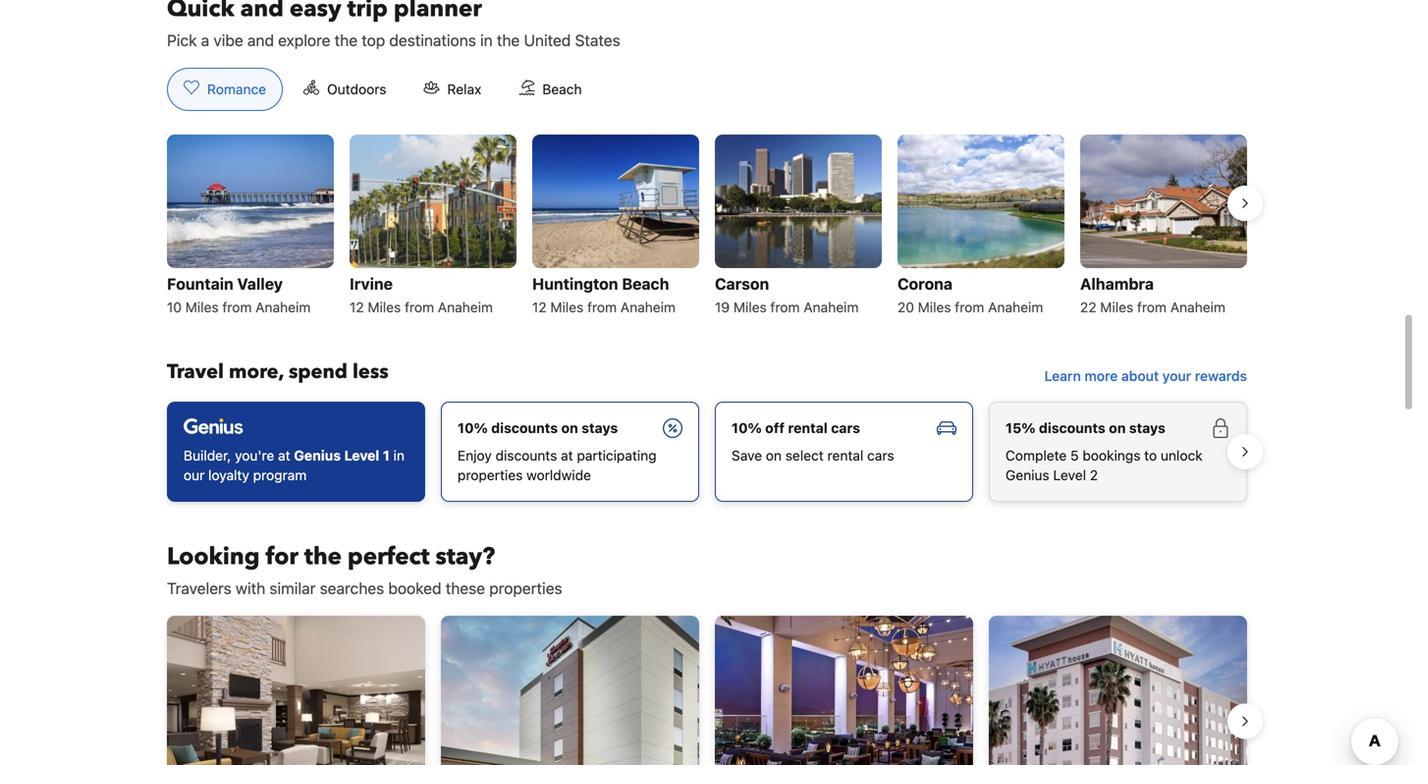 Task type: vqa. For each thing, say whether or not it's contained in the screenshot.
discount
no



Task type: describe. For each thing, give the bounding box(es) containing it.
tab list containing romance
[[151, 68, 614, 112]]

corona 20 miles from anaheim
[[898, 274, 1043, 315]]

pick
[[167, 31, 197, 50]]

stays for 10% discounts on stays
[[582, 420, 618, 436]]

and
[[247, 31, 274, 50]]

irvine
[[350, 274, 393, 293]]

19
[[715, 299, 730, 315]]

learn
[[1045, 368, 1081, 384]]

fountain
[[167, 274, 234, 293]]

relax
[[447, 81, 482, 97]]

learn more about your rewards link
[[1037, 358, 1255, 394]]

booked
[[388, 579, 442, 598]]

builder, you're at genius level 1
[[184, 447, 390, 464]]

at for genius
[[278, 447, 290, 464]]

similar
[[270, 579, 316, 598]]

2
[[1090, 467, 1098, 483]]

states
[[575, 31, 620, 50]]

rewards
[[1195, 368, 1247, 384]]

12 inside irvine 12 miles from anaheim
[[350, 299, 364, 315]]

destinations
[[389, 31, 476, 50]]

from for carson
[[771, 299, 800, 315]]

anaheim for irvine
[[438, 299, 493, 315]]

looking for the perfect stay? travelers with similar searches booked these properties
[[167, 541, 562, 598]]

10% for 10% discounts on stays
[[458, 420, 488, 436]]

miles inside huntington beach 12 miles from anaheim
[[550, 299, 584, 315]]

10% off rental cars
[[732, 420, 860, 436]]

irvine 12 miles from anaheim
[[350, 274, 493, 315]]

builder,
[[184, 447, 231, 464]]

miles for corona
[[918, 299, 951, 315]]

united
[[524, 31, 571, 50]]

fountain valley 10 miles from anaheim
[[167, 274, 311, 315]]

discounts for discounts
[[491, 420, 558, 436]]

miles for carson
[[734, 299, 767, 315]]

enjoy
[[458, 447, 492, 464]]

save on select rental cars
[[732, 447, 894, 464]]

12 inside huntington beach 12 miles from anaheim
[[532, 299, 547, 315]]

for
[[266, 541, 299, 573]]

pick a vibe and explore the top destinations in the united states
[[167, 31, 620, 50]]

program
[[253, 467, 307, 483]]

anaheim for corona
[[988, 299, 1043, 315]]

region for travel more, spend less
[[151, 394, 1263, 510]]

more
[[1085, 368, 1118, 384]]

10% discounts on stays
[[458, 420, 618, 436]]

searches
[[320, 579, 384, 598]]

travelers
[[167, 579, 232, 598]]

level inside complete 5 bookings to unlock genius level 2
[[1053, 467, 1086, 483]]

you're
[[235, 447, 274, 464]]

miles for alhambra
[[1100, 299, 1134, 315]]

1 horizontal spatial in
[[480, 31, 493, 50]]

top
[[362, 31, 385, 50]]

select
[[786, 447, 824, 464]]

participating
[[577, 447, 657, 464]]

0 vertical spatial rental
[[788, 420, 828, 436]]

at for participating
[[561, 447, 573, 464]]

romance
[[207, 81, 266, 97]]

properties inside 'looking for the perfect stay? travelers with similar searches booked these properties'
[[489, 579, 562, 598]]

beach inside huntington beach 12 miles from anaheim
[[622, 274, 669, 293]]

valley
[[237, 274, 283, 293]]

22
[[1080, 299, 1097, 315]]

complete 5 bookings to unlock genius level 2
[[1006, 447, 1203, 483]]

worldwide
[[527, 467, 591, 483]]

discounts inside enjoy discounts at participating properties worldwide
[[496, 447, 557, 464]]

10% for 10% off rental cars
[[732, 420, 762, 436]]

0 horizontal spatial genius
[[294, 447, 341, 464]]



Task type: locate. For each thing, give the bounding box(es) containing it.
3 anaheim from the left
[[621, 299, 676, 315]]

discounts up 5
[[1039, 420, 1106, 436]]

1 horizontal spatial cars
[[867, 447, 894, 464]]

huntington
[[532, 274, 618, 293]]

level down 5
[[1053, 467, 1086, 483]]

0 vertical spatial genius
[[294, 447, 341, 464]]

from for corona
[[955, 299, 985, 315]]

alhambra
[[1080, 274, 1154, 293]]

miles down fountain on the top of the page
[[185, 299, 219, 315]]

stay?
[[436, 541, 495, 573]]

3 region from the top
[[151, 608, 1263, 765]]

spend
[[289, 358, 348, 385]]

more,
[[229, 358, 284, 385]]

miles inside irvine 12 miles from anaheim
[[368, 299, 401, 315]]

1 horizontal spatial at
[[561, 447, 573, 464]]

from inside huntington beach 12 miles from anaheim
[[587, 299, 617, 315]]

1 vertical spatial beach
[[622, 274, 669, 293]]

complete
[[1006, 447, 1067, 464]]

1 vertical spatial level
[[1053, 467, 1086, 483]]

anaheim inside the fountain valley 10 miles from anaheim
[[256, 299, 311, 315]]

properties inside enjoy discounts at participating properties worldwide
[[458, 467, 523, 483]]

discounts
[[491, 420, 558, 436], [1039, 420, 1106, 436], [496, 447, 557, 464]]

vibe
[[214, 31, 243, 50]]

from
[[222, 299, 252, 315], [405, 299, 434, 315], [587, 299, 617, 315], [771, 299, 800, 315], [955, 299, 985, 315], [1137, 299, 1167, 315]]

4 miles from the left
[[734, 299, 767, 315]]

0 horizontal spatial 10%
[[458, 420, 488, 436]]

1 10% from the left
[[458, 420, 488, 436]]

1 horizontal spatial 12
[[532, 299, 547, 315]]

2 region from the top
[[151, 394, 1263, 510]]

stays
[[582, 420, 618, 436], [1129, 420, 1166, 436]]

travel
[[167, 358, 224, 385]]

in our loyalty program
[[184, 447, 405, 483]]

anaheim inside alhambra 22 miles from anaheim
[[1171, 299, 1226, 315]]

huntington beach 12 miles from anaheim
[[532, 274, 676, 315]]

1 stays from the left
[[582, 420, 618, 436]]

carson 19 miles from anaheim
[[715, 274, 859, 315]]

1 12 from the left
[[350, 299, 364, 315]]

5
[[1071, 447, 1079, 464]]

alhambra 22 miles from anaheim
[[1080, 274, 1226, 315]]

5 from from the left
[[955, 299, 985, 315]]

0 horizontal spatial cars
[[831, 420, 860, 436]]

6 miles from the left
[[1100, 299, 1134, 315]]

tab list
[[151, 68, 614, 112]]

5 miles from the left
[[918, 299, 951, 315]]

corona
[[898, 274, 953, 293]]

15% discounts on stays
[[1006, 420, 1166, 436]]

from inside the corona 20 miles from anaheim
[[955, 299, 985, 315]]

learn more about your rewards
[[1045, 368, 1247, 384]]

miles
[[185, 299, 219, 315], [368, 299, 401, 315], [550, 299, 584, 315], [734, 299, 767, 315], [918, 299, 951, 315], [1100, 299, 1134, 315]]

0 vertical spatial region
[[151, 127, 1263, 327]]

0 horizontal spatial in
[[394, 447, 405, 464]]

0 vertical spatial properties
[[458, 467, 523, 483]]

anaheim inside the corona 20 miles from anaheim
[[988, 299, 1043, 315]]

properties down enjoy
[[458, 467, 523, 483]]

discounts for 5
[[1039, 420, 1106, 436]]

1 vertical spatial rental
[[828, 447, 864, 464]]

explore
[[278, 31, 330, 50]]

romance button
[[167, 68, 283, 111]]

properties right these
[[489, 579, 562, 598]]

1 horizontal spatial 10%
[[732, 420, 762, 436]]

level
[[344, 447, 380, 464], [1053, 467, 1086, 483]]

2 10% from the left
[[732, 420, 762, 436]]

1 region from the top
[[151, 127, 1263, 327]]

2 from from the left
[[405, 299, 434, 315]]

12 down huntington
[[532, 299, 547, 315]]

miles down huntington
[[550, 299, 584, 315]]

discounts up enjoy discounts at participating properties worldwide
[[491, 420, 558, 436]]

0 horizontal spatial level
[[344, 447, 380, 464]]

relax button
[[407, 68, 498, 111]]

20
[[898, 299, 914, 315]]

travel more, spend less
[[167, 358, 389, 385]]

in right 1
[[394, 447, 405, 464]]

10
[[167, 299, 182, 315]]

the inside 'looking for the perfect stay? travelers with similar searches booked these properties'
[[304, 541, 342, 573]]

these
[[446, 579, 485, 598]]

anaheim
[[256, 299, 311, 315], [438, 299, 493, 315], [621, 299, 676, 315], [804, 299, 859, 315], [988, 299, 1043, 315], [1171, 299, 1226, 315]]

in up relax
[[480, 31, 493, 50]]

rental
[[788, 420, 828, 436], [828, 447, 864, 464]]

beach button
[[502, 68, 599, 111]]

2 vertical spatial region
[[151, 608, 1263, 765]]

outdoors button
[[287, 68, 403, 111]]

unlock
[[1161, 447, 1203, 464]]

0 vertical spatial beach
[[542, 81, 582, 97]]

stays up participating
[[582, 420, 618, 436]]

from inside irvine 12 miles from anaheim
[[405, 299, 434, 315]]

miles inside the fountain valley 10 miles from anaheim
[[185, 299, 219, 315]]

1
[[383, 447, 390, 464]]

2 stays from the left
[[1129, 420, 1166, 436]]

1 horizontal spatial level
[[1053, 467, 1086, 483]]

beach
[[542, 81, 582, 97], [622, 274, 669, 293]]

0 vertical spatial cars
[[831, 420, 860, 436]]

region containing 10% discounts on stays
[[151, 394, 1263, 510]]

region for looking for the perfect stay?
[[151, 608, 1263, 765]]

1 vertical spatial in
[[394, 447, 405, 464]]

region
[[151, 127, 1263, 327], [151, 394, 1263, 510], [151, 608, 1263, 765]]

0 vertical spatial level
[[344, 447, 380, 464]]

10% up enjoy
[[458, 420, 488, 436]]

from inside the fountain valley 10 miles from anaheim
[[222, 299, 252, 315]]

miles for irvine
[[368, 299, 401, 315]]

1 from from the left
[[222, 299, 252, 315]]

6 from from the left
[[1137, 299, 1167, 315]]

stays for 15% discounts on stays
[[1129, 420, 1166, 436]]

level left 1
[[344, 447, 380, 464]]

a
[[201, 31, 209, 50]]

the right for
[[304, 541, 342, 573]]

15%
[[1006, 420, 1036, 436]]

genius up program
[[294, 447, 341, 464]]

anaheim for carson
[[804, 299, 859, 315]]

1 anaheim from the left
[[256, 299, 311, 315]]

at up worldwide
[[561, 447, 573, 464]]

save
[[732, 447, 762, 464]]

4 from from the left
[[771, 299, 800, 315]]

1 horizontal spatial stays
[[1129, 420, 1166, 436]]

2 miles from the left
[[368, 299, 401, 315]]

in
[[480, 31, 493, 50], [394, 447, 405, 464]]

miles inside "carson 19 miles from anaheim"
[[734, 299, 767, 315]]

about
[[1122, 368, 1159, 384]]

1 vertical spatial properties
[[489, 579, 562, 598]]

on for bookings
[[1109, 420, 1126, 436]]

1 horizontal spatial beach
[[622, 274, 669, 293]]

6 anaheim from the left
[[1171, 299, 1226, 315]]

at up program
[[278, 447, 290, 464]]

carson
[[715, 274, 769, 293]]

miles inside the corona 20 miles from anaheim
[[918, 299, 951, 315]]

miles down carson
[[734, 299, 767, 315]]

0 vertical spatial in
[[480, 31, 493, 50]]

properties
[[458, 467, 523, 483], [489, 579, 562, 598]]

stays up to
[[1129, 420, 1166, 436]]

on right save
[[766, 447, 782, 464]]

anaheim inside "carson 19 miles from anaheim"
[[804, 299, 859, 315]]

anaheim for alhambra
[[1171, 299, 1226, 315]]

the left top
[[335, 31, 358, 50]]

1 vertical spatial genius
[[1006, 467, 1050, 483]]

0 horizontal spatial at
[[278, 447, 290, 464]]

3 miles from the left
[[550, 299, 584, 315]]

from for irvine
[[405, 299, 434, 315]]

bookings
[[1083, 447, 1141, 464]]

region containing fountain valley
[[151, 127, 1263, 327]]

anaheim inside irvine 12 miles from anaheim
[[438, 299, 493, 315]]

cars
[[831, 420, 860, 436], [867, 447, 894, 464]]

in inside in our loyalty program
[[394, 447, 405, 464]]

from inside "carson 19 miles from anaheim"
[[771, 299, 800, 315]]

beach down united
[[542, 81, 582, 97]]

1 horizontal spatial genius
[[1006, 467, 1050, 483]]

12
[[350, 299, 364, 315], [532, 299, 547, 315]]

0 horizontal spatial 12
[[350, 299, 364, 315]]

with
[[236, 579, 265, 598]]

on
[[561, 420, 578, 436], [1109, 420, 1126, 436], [766, 447, 782, 464]]

blue genius logo image
[[184, 418, 243, 434], [184, 418, 243, 434]]

1 vertical spatial region
[[151, 394, 1263, 510]]

genius inside complete 5 bookings to unlock genius level 2
[[1006, 467, 1050, 483]]

the left united
[[497, 31, 520, 50]]

12 down irvine
[[350, 299, 364, 315]]

outdoors
[[327, 81, 387, 97]]

0 horizontal spatial stays
[[582, 420, 618, 436]]

genius
[[294, 447, 341, 464], [1006, 467, 1050, 483]]

2 horizontal spatial on
[[1109, 420, 1126, 436]]

5 anaheim from the left
[[988, 299, 1043, 315]]

10% up save
[[732, 420, 762, 436]]

beach right huntington
[[622, 274, 669, 293]]

perfect
[[348, 541, 430, 573]]

miles inside alhambra 22 miles from anaheim
[[1100, 299, 1134, 315]]

cars up save on select rental cars
[[831, 420, 860, 436]]

1 vertical spatial cars
[[867, 447, 894, 464]]

10%
[[458, 420, 488, 436], [732, 420, 762, 436]]

miles down irvine
[[368, 299, 401, 315]]

on up bookings
[[1109, 420, 1126, 436]]

0 horizontal spatial beach
[[542, 81, 582, 97]]

discounts down 10% discounts on stays
[[496, 447, 557, 464]]

from inside alhambra 22 miles from anaheim
[[1137, 299, 1167, 315]]

on up enjoy discounts at participating properties worldwide
[[561, 420, 578, 436]]

2 at from the left
[[561, 447, 573, 464]]

2 12 from the left
[[532, 299, 547, 315]]

the
[[335, 31, 358, 50], [497, 31, 520, 50], [304, 541, 342, 573]]

miles down corona
[[918, 299, 951, 315]]

looking
[[167, 541, 260, 573]]

0 horizontal spatial on
[[561, 420, 578, 436]]

genius down complete
[[1006, 467, 1050, 483]]

loyalty
[[208, 467, 249, 483]]

on for at
[[561, 420, 578, 436]]

rental up 'select'
[[788, 420, 828, 436]]

1 at from the left
[[278, 447, 290, 464]]

cars right 'select'
[[867, 447, 894, 464]]

your
[[1163, 368, 1192, 384]]

rental right 'select'
[[828, 447, 864, 464]]

to
[[1145, 447, 1157, 464]]

beach inside button
[[542, 81, 582, 97]]

enjoy discounts at participating properties worldwide
[[458, 447, 657, 483]]

1 horizontal spatial on
[[766, 447, 782, 464]]

at inside enjoy discounts at participating properties worldwide
[[561, 447, 573, 464]]

at
[[278, 447, 290, 464], [561, 447, 573, 464]]

3 from from the left
[[587, 299, 617, 315]]

miles down alhambra
[[1100, 299, 1134, 315]]

off
[[765, 420, 785, 436]]

from for alhambra
[[1137, 299, 1167, 315]]

anaheim inside huntington beach 12 miles from anaheim
[[621, 299, 676, 315]]

4 anaheim from the left
[[804, 299, 859, 315]]

1 miles from the left
[[185, 299, 219, 315]]

our
[[184, 467, 205, 483]]

2 anaheim from the left
[[438, 299, 493, 315]]

less
[[353, 358, 389, 385]]



